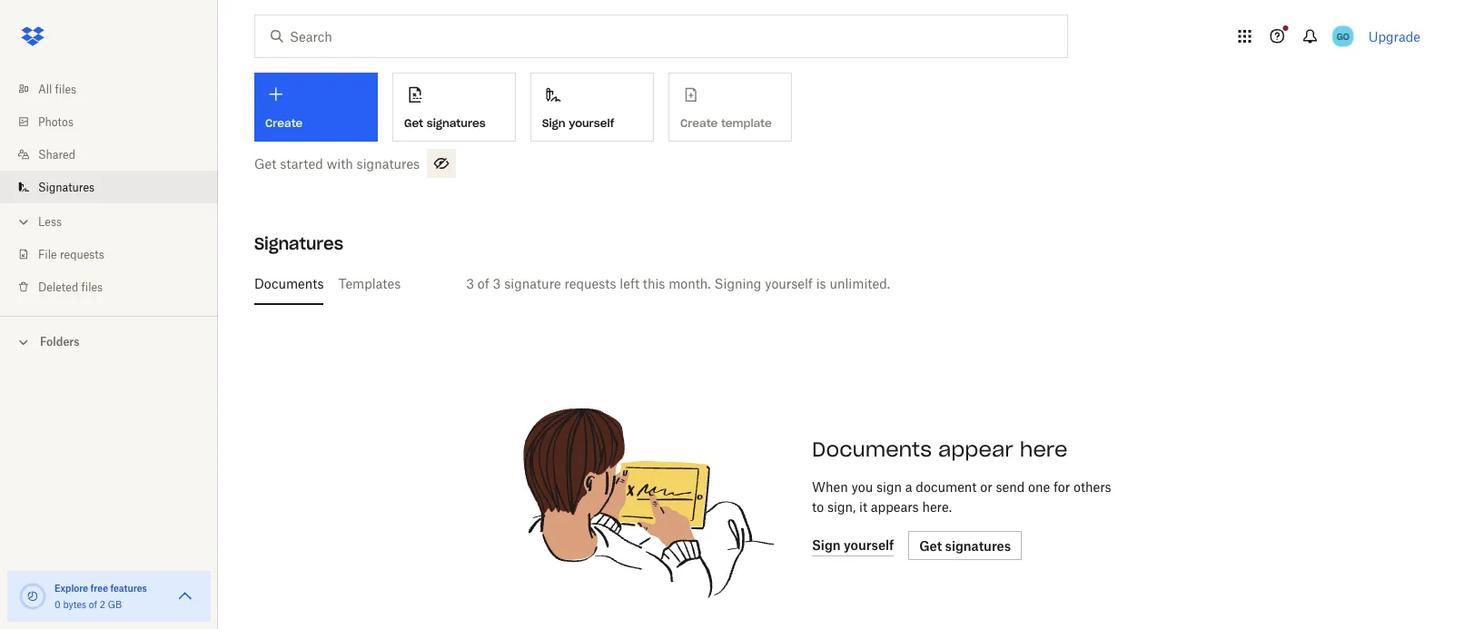Task type: describe. For each thing, give the bounding box(es) containing it.
month.
[[669, 276, 711, 291]]

deleted
[[38, 280, 78, 294]]

quota usage element
[[18, 582, 47, 612]]

2 vertical spatial yourself
[[844, 538, 894, 553]]

2 3 from the left
[[493, 276, 501, 291]]

send
[[996, 479, 1025, 495]]

0 vertical spatial get
[[404, 116, 424, 130]]

document
[[916, 479, 977, 495]]

2 vertical spatial signatures
[[945, 538, 1011, 554]]

explore
[[55, 583, 88, 594]]

here
[[1020, 437, 1068, 462]]

deleted files
[[38, 280, 103, 294]]

features
[[110, 583, 147, 594]]

templates
[[338, 276, 401, 291]]

files for all files
[[55, 82, 76, 96]]

or
[[981, 479, 993, 495]]

tab list containing documents
[[254, 262, 1414, 305]]

documents for documents appear here
[[812, 437, 932, 462]]

signatures inside list item
[[38, 180, 95, 194]]

signatures link
[[15, 171, 218, 204]]

when
[[812, 479, 848, 495]]

0 horizontal spatial sign yourself
[[542, 116, 615, 130]]

documents for documents
[[254, 276, 324, 291]]

for
[[1054, 479, 1071, 495]]

Search in folder "Dropbox" text field
[[290, 26, 1030, 46]]

create button
[[254, 73, 378, 142]]

1 3 from the left
[[466, 276, 474, 291]]

dropbox image
[[15, 18, 51, 55]]

0
[[55, 599, 61, 611]]

folders button
[[0, 328, 218, 355]]

folders
[[40, 335, 80, 349]]

started
[[280, 156, 323, 171]]

all
[[38, 82, 52, 96]]

signing
[[715, 276, 762, 291]]

photos
[[38, 115, 74, 129]]

1 horizontal spatial of
[[478, 276, 490, 291]]

explore free features 0 bytes of 2 gb
[[55, 583, 147, 611]]

all files link
[[15, 73, 218, 105]]

documents appear here
[[812, 437, 1068, 462]]

upgrade
[[1369, 29, 1421, 44]]

get started with signatures
[[254, 156, 420, 171]]

3 of 3 signature requests left this month. signing yourself is unlimited.
[[466, 276, 891, 291]]

requests inside list
[[60, 248, 104, 261]]

1 vertical spatial signatures
[[254, 233, 343, 254]]

less image
[[15, 213, 33, 231]]

here.
[[923, 499, 952, 515]]

0 vertical spatial get signatures
[[404, 116, 486, 130]]

files for deleted files
[[81, 280, 103, 294]]

free
[[91, 583, 108, 594]]

list containing all files
[[0, 62, 218, 316]]

it
[[860, 499, 868, 515]]

1 vertical spatial sign yourself button
[[812, 535, 894, 557]]

all files
[[38, 82, 76, 96]]



Task type: vqa. For each thing, say whether or not it's contained in the screenshot.
second the 1 from right
no



Task type: locate. For each thing, give the bounding box(es) containing it.
signatures
[[427, 116, 486, 130], [357, 156, 420, 171], [945, 538, 1011, 554]]

0 horizontal spatial documents
[[254, 276, 324, 291]]

requests left left
[[565, 276, 617, 291]]

you
[[852, 479, 873, 495]]

0 horizontal spatial 3
[[466, 276, 474, 291]]

others
[[1074, 479, 1112, 495]]

1 horizontal spatial get signatures button
[[909, 532, 1022, 561]]

tab list
[[254, 262, 1414, 305]]

files right deleted
[[81, 280, 103, 294]]

get signatures
[[404, 116, 486, 130], [920, 538, 1011, 554]]

0 vertical spatial documents
[[254, 276, 324, 291]]

signatures down the shared
[[38, 180, 95, 194]]

1 horizontal spatial get
[[404, 116, 424, 130]]

1 vertical spatial requests
[[565, 276, 617, 291]]

0 horizontal spatial requests
[[60, 248, 104, 261]]

gb
[[108, 599, 122, 611]]

1 vertical spatial get
[[254, 156, 277, 171]]

0 vertical spatial sign yourself
[[542, 116, 615, 130]]

0 horizontal spatial sign
[[542, 116, 566, 130]]

1 vertical spatial sign yourself
[[812, 538, 894, 553]]

0 vertical spatial sign yourself button
[[531, 73, 654, 142]]

file
[[38, 248, 57, 261]]

this
[[643, 276, 665, 291]]

0 horizontal spatial signatures
[[357, 156, 420, 171]]

of
[[478, 276, 490, 291], [89, 599, 97, 611]]

of left 2
[[89, 599, 97, 611]]

1 horizontal spatial signatures
[[427, 116, 486, 130]]

2 vertical spatial get
[[920, 538, 942, 554]]

list
[[0, 62, 218, 316]]

0 horizontal spatial get signatures
[[404, 116, 486, 130]]

sign yourself
[[542, 116, 615, 130], [812, 538, 894, 553]]

signatures list item
[[0, 171, 218, 204]]

1 horizontal spatial get signatures
[[920, 538, 1011, 554]]

yourself
[[569, 116, 615, 130], [765, 276, 813, 291], [844, 538, 894, 553]]

appear
[[939, 437, 1014, 462]]

1 horizontal spatial requests
[[565, 276, 617, 291]]

0 horizontal spatial get signatures button
[[393, 73, 516, 142]]

1 horizontal spatial files
[[81, 280, 103, 294]]

files right "all"
[[55, 82, 76, 96]]

go button
[[1329, 22, 1358, 51]]

file requests link
[[15, 238, 218, 271]]

1 vertical spatial get signatures button
[[909, 532, 1022, 561]]

documents tab
[[254, 262, 324, 305]]

1 horizontal spatial yourself
[[765, 276, 813, 291]]

0 vertical spatial of
[[478, 276, 490, 291]]

1 horizontal spatial sign
[[812, 538, 841, 553]]

sign yourself button
[[531, 73, 654, 142], [812, 535, 894, 557]]

appears
[[871, 499, 919, 515]]

0 vertical spatial yourself
[[569, 116, 615, 130]]

requests
[[60, 248, 104, 261], [565, 276, 617, 291]]

get left started
[[254, 156, 277, 171]]

0 vertical spatial get signatures button
[[393, 73, 516, 142]]

0 horizontal spatial get
[[254, 156, 277, 171]]

1 horizontal spatial sign yourself button
[[812, 535, 894, 557]]

sign
[[542, 116, 566, 130], [812, 538, 841, 553]]

get
[[404, 116, 424, 130], [254, 156, 277, 171], [920, 538, 942, 554]]

yourself inside tab list
[[765, 276, 813, 291]]

documents left templates
[[254, 276, 324, 291]]

one
[[1029, 479, 1051, 495]]

1 horizontal spatial documents
[[812, 437, 932, 462]]

files
[[55, 82, 76, 96], [81, 280, 103, 294]]

1 vertical spatial get signatures
[[920, 538, 1011, 554]]

1 horizontal spatial signatures
[[254, 233, 343, 254]]

unlimited.
[[830, 276, 891, 291]]

templates tab
[[338, 262, 401, 305]]

1 vertical spatial of
[[89, 599, 97, 611]]

0 vertical spatial files
[[55, 82, 76, 96]]

0 horizontal spatial files
[[55, 82, 76, 96]]

1 vertical spatial files
[[81, 280, 103, 294]]

signature
[[504, 276, 561, 291]]

3
[[466, 276, 474, 291], [493, 276, 501, 291]]

go
[[1337, 30, 1350, 42]]

requests inside tab list
[[565, 276, 617, 291]]

2 horizontal spatial signatures
[[945, 538, 1011, 554]]

of left signature
[[478, 276, 490, 291]]

create
[[265, 116, 303, 130]]

less
[[38, 215, 62, 229]]

is
[[817, 276, 827, 291]]

get up get started with signatures
[[404, 116, 424, 130]]

requests right file
[[60, 248, 104, 261]]

2 horizontal spatial get
[[920, 538, 942, 554]]

shared link
[[15, 138, 218, 171]]

0 horizontal spatial sign yourself button
[[531, 73, 654, 142]]

documents up you
[[812, 437, 932, 462]]

0 vertical spatial sign
[[542, 116, 566, 130]]

deleted files link
[[15, 271, 218, 303]]

1 horizontal spatial sign yourself
[[812, 538, 894, 553]]

left
[[620, 276, 640, 291]]

0 horizontal spatial yourself
[[569, 116, 615, 130]]

0 horizontal spatial signatures
[[38, 180, 95, 194]]

file requests
[[38, 248, 104, 261]]

documents
[[254, 276, 324, 291], [812, 437, 932, 462]]

0 vertical spatial signatures
[[38, 180, 95, 194]]

bytes
[[63, 599, 86, 611]]

shared
[[38, 148, 75, 161]]

of inside explore free features 0 bytes of 2 gb
[[89, 599, 97, 611]]

1 vertical spatial documents
[[812, 437, 932, 462]]

1 horizontal spatial 3
[[493, 276, 501, 291]]

1 vertical spatial sign
[[812, 538, 841, 553]]

photos link
[[15, 105, 218, 138]]

sign,
[[828, 499, 856, 515]]

when you sign a document or send one for others to sign, it appears here.
[[812, 479, 1112, 515]]

2
[[100, 599, 105, 611]]

to
[[812, 499, 824, 515]]

signatures
[[38, 180, 95, 194], [254, 233, 343, 254]]

1 vertical spatial signatures
[[357, 156, 420, 171]]

get signatures button
[[393, 73, 516, 142], [909, 532, 1022, 561]]

0 horizontal spatial of
[[89, 599, 97, 611]]

1 vertical spatial yourself
[[765, 276, 813, 291]]

upgrade link
[[1369, 29, 1421, 44]]

a
[[906, 479, 913, 495]]

0 vertical spatial requests
[[60, 248, 104, 261]]

signatures up documents tab
[[254, 233, 343, 254]]

with
[[327, 156, 353, 171]]

sign
[[877, 479, 902, 495]]

get down here.
[[920, 538, 942, 554]]

2 horizontal spatial yourself
[[844, 538, 894, 553]]

0 vertical spatial signatures
[[427, 116, 486, 130]]

documents inside tab list
[[254, 276, 324, 291]]



